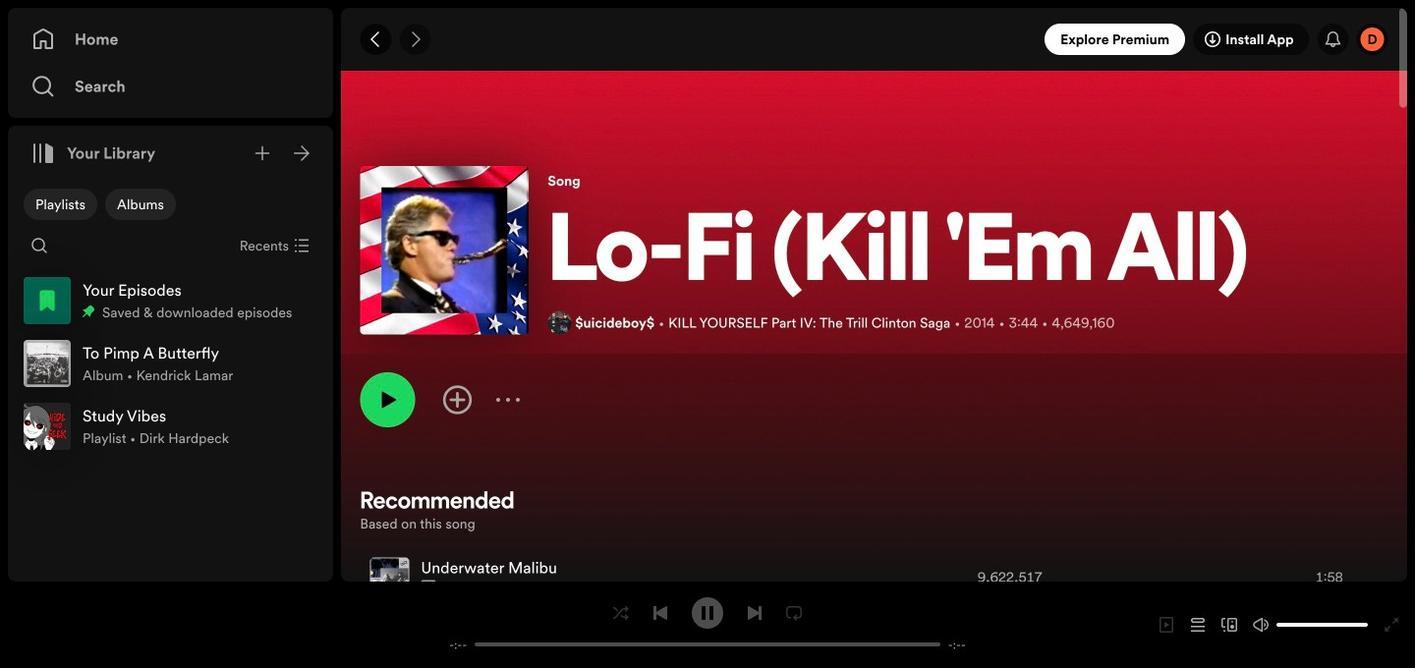 Task type: describe. For each thing, give the bounding box(es) containing it.
go back image
[[368, 31, 384, 47]]

disable repeat image
[[786, 605, 802, 621]]

Recents, List view field
[[224, 230, 321, 261]]

3 group from the top
[[16, 395, 325, 458]]

enable shuffle image
[[613, 605, 629, 621]]

Disable repeat checkbox
[[779, 597, 810, 629]]

lo-fi (kill 'em all) image
[[360, 166, 529, 335]]

pause image
[[700, 605, 716, 621]]

2 group from the top
[[16, 332, 325, 395]]



Task type: locate. For each thing, give the bounding box(es) containing it.
None checkbox
[[24, 189, 97, 220], [105, 189, 176, 220], [24, 189, 97, 220], [105, 189, 176, 220]]

what's new image
[[1326, 31, 1341, 47]]

None search field
[[24, 230, 55, 261]]

main element
[[8, 8, 333, 582]]

0 horizontal spatial cell
[[370, 551, 927, 604]]

top bar and user menu element
[[341, 8, 1408, 71]]

1 group from the top
[[16, 269, 325, 332]]

player controls element
[[428, 597, 988, 653]]

search in your library image
[[31, 238, 47, 254]]

cell up previous icon
[[370, 551, 927, 604]]

none search field inside main element
[[24, 230, 55, 261]]

cell up volume high icon
[[1234, 551, 1371, 604]]

group
[[16, 269, 325, 332], [16, 332, 325, 395], [16, 395, 325, 458]]

next image
[[747, 605, 763, 621]]

go forward image
[[407, 31, 423, 47]]

cell
[[370, 551, 927, 604], [1234, 551, 1371, 604]]

volume high image
[[1253, 617, 1269, 633]]

$uicideboy$ image
[[548, 311, 571, 335]]

2 cell from the left
[[1234, 551, 1371, 604]]

previous image
[[653, 605, 668, 621]]

1 horizontal spatial cell
[[1234, 551, 1371, 604]]

1 cell from the left
[[370, 551, 927, 604]]



Task type: vqa. For each thing, say whether or not it's contained in the screenshot.
Love Lost LOVE
no



